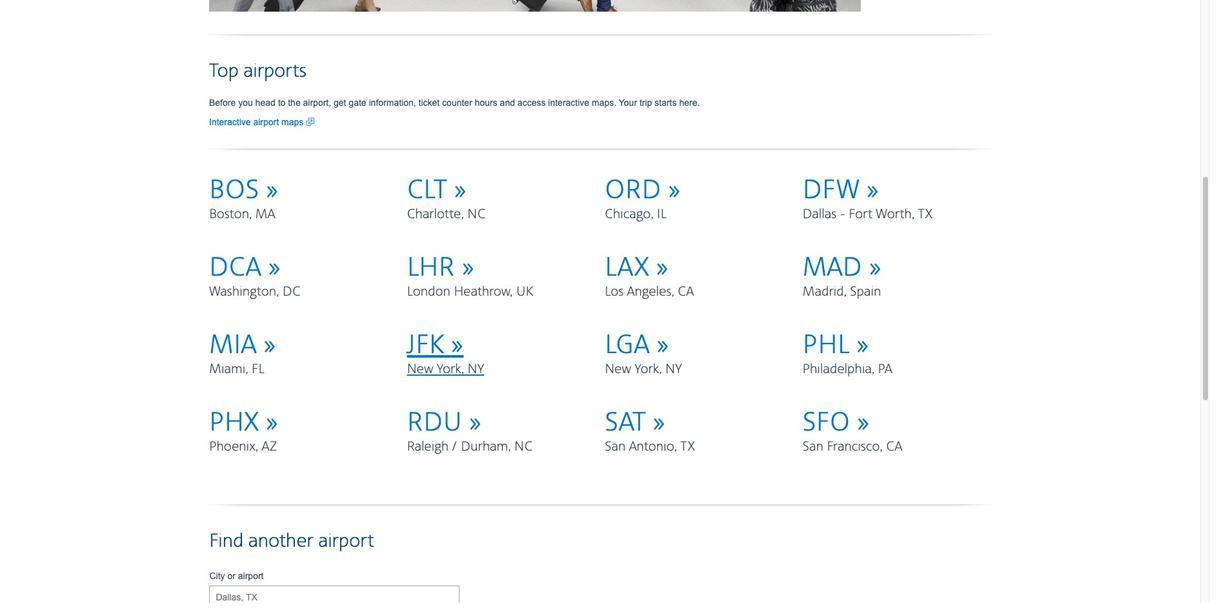 Task type: describe. For each thing, give the bounding box(es) containing it.
london
[[407, 283, 451, 300]]

ca for lax
[[678, 283, 694, 300]]

madrid,
[[803, 283, 847, 300]]

airport,
[[303, 97, 331, 108]]

get
[[334, 97, 346, 108]]

information,
[[369, 97, 416, 108]]

trip
[[640, 97, 652, 108]]

interactive
[[209, 117, 251, 127]]

airport for city or airport
[[238, 571, 264, 581]]

phoenix, az
[[209, 438, 277, 455]]

ticket
[[419, 97, 440, 108]]

dca
[[209, 252, 268, 284]]

ny for lga
[[666, 361, 682, 378]]

antonio,
[[629, 438, 677, 455]]

ca for sfo
[[887, 438, 903, 455]]

bos
[[209, 174, 266, 206]]

ord
[[605, 174, 668, 206]]

dfw
[[803, 174, 867, 206]]

lga
[[605, 329, 657, 361]]

durham,
[[461, 438, 511, 455]]

dc
[[283, 283, 301, 300]]

the
[[288, 97, 301, 108]]

uk
[[516, 283, 533, 300]]

interactive airport maps link
[[209, 115, 315, 128]]

dallas - fort worth, tx
[[803, 206, 933, 223]]

jfk
[[407, 329, 451, 361]]

777-300 taking off image
[[209, 0, 861, 11]]

madrid, spain
[[803, 283, 882, 300]]

before
[[209, 97, 236, 108]]

raleigh
[[407, 438, 449, 455]]

san for sat
[[605, 438, 626, 455]]

rdu
[[407, 407, 469, 439]]

before you head to the airport, get gate information, ticket counter hours and access interactive maps. your trip starts here.
[[209, 97, 700, 108]]

miami,
[[209, 361, 248, 378]]

airports
[[244, 59, 307, 83]]

ma
[[255, 206, 275, 223]]

to
[[278, 97, 286, 108]]

newpage image
[[306, 115, 315, 128]]

san antonio, tx
[[605, 438, 695, 455]]

boston,
[[209, 206, 252, 223]]

-
[[840, 206, 846, 223]]

fort
[[849, 206, 873, 223]]

/
[[452, 438, 458, 455]]

0 horizontal spatial nc
[[468, 206, 486, 223]]

new york, ny for jfk
[[407, 361, 484, 378]]

another
[[248, 529, 314, 553]]

hours
[[475, 97, 498, 108]]

maps
[[282, 117, 304, 127]]



Task type: vqa. For each thing, say whether or not it's contained in the screenshot.


Task type: locate. For each thing, give the bounding box(es) containing it.
1 san from the left
[[605, 438, 626, 455]]

heathrow,
[[454, 283, 513, 300]]

clt
[[407, 174, 454, 206]]

and
[[500, 97, 515, 108]]

starts
[[655, 97, 677, 108]]

new york, ny
[[407, 361, 484, 378], [605, 361, 682, 378]]

angeles,
[[627, 283, 675, 300]]

airport for find another airport
[[318, 529, 374, 553]]

francisco,
[[827, 438, 883, 455]]

0 horizontal spatial new
[[407, 361, 434, 378]]

1 ny from the left
[[468, 361, 484, 378]]

1 new from the left
[[407, 361, 434, 378]]

washington, dc
[[209, 283, 301, 300]]

1 horizontal spatial york,
[[635, 361, 662, 378]]

1 vertical spatial nc
[[515, 438, 533, 455]]

nc right durham,
[[515, 438, 533, 455]]

york, for jfk
[[437, 361, 464, 378]]

fl
[[252, 361, 264, 378]]

il
[[657, 206, 667, 223]]

0 vertical spatial tx
[[918, 206, 933, 223]]

ca right angeles, in the top right of the page
[[678, 283, 694, 300]]

1 horizontal spatial san
[[803, 438, 824, 455]]

dallas
[[803, 206, 837, 223]]

gate
[[349, 97, 367, 108]]

1 horizontal spatial ny
[[666, 361, 682, 378]]

san left francisco, at the bottom of page
[[803, 438, 824, 455]]

2 york, from the left
[[635, 361, 662, 378]]

nc
[[468, 206, 486, 223], [515, 438, 533, 455]]

city
[[210, 571, 225, 581]]

1 vertical spatial ca
[[887, 438, 903, 455]]

1 horizontal spatial ca
[[887, 438, 903, 455]]

airport
[[253, 117, 279, 127], [318, 529, 374, 553], [238, 571, 264, 581]]

ny
[[468, 361, 484, 378], [666, 361, 682, 378]]

new for lga
[[605, 361, 632, 378]]

City or airport text field
[[210, 585, 460, 603]]

1 horizontal spatial new
[[605, 361, 632, 378]]

phx
[[209, 407, 266, 439]]

york,
[[437, 361, 464, 378], [635, 361, 662, 378]]

philadelphia,
[[803, 361, 875, 378]]

airport up city or airport text box
[[318, 529, 374, 553]]

0 horizontal spatial new york, ny
[[407, 361, 484, 378]]

ny right jfk
[[468, 361, 484, 378]]

lhr
[[407, 252, 462, 284]]

find another airport
[[209, 529, 374, 553]]

top airports
[[209, 59, 307, 83]]

1 york, from the left
[[437, 361, 464, 378]]

2 san from the left
[[803, 438, 824, 455]]

san francisco, ca
[[803, 438, 903, 455]]

spain
[[850, 283, 882, 300]]

sfo
[[803, 407, 857, 439]]

1 vertical spatial airport
[[318, 529, 374, 553]]

ny right lga
[[666, 361, 682, 378]]

1 new york, ny from the left
[[407, 361, 484, 378]]

0 horizontal spatial york,
[[437, 361, 464, 378]]

san for sfo
[[803, 438, 824, 455]]

city or airport
[[210, 571, 264, 581]]

maps.
[[592, 97, 617, 108]]

new york, ny up sat
[[605, 361, 682, 378]]

york, up sat
[[635, 361, 662, 378]]

tx
[[918, 206, 933, 223], [681, 438, 695, 455]]

london heathrow, uk
[[407, 283, 533, 300]]

sat
[[605, 407, 653, 439]]

here.
[[680, 97, 700, 108]]

new
[[407, 361, 434, 378], [605, 361, 632, 378]]

find
[[209, 529, 244, 553]]

san left antonio,
[[605, 438, 626, 455]]

airport right or
[[238, 571, 264, 581]]

az
[[262, 438, 277, 455]]

chicago, il
[[605, 206, 667, 223]]

2 ny from the left
[[666, 361, 682, 378]]

top
[[209, 59, 239, 83]]

1 horizontal spatial new york, ny
[[605, 361, 682, 378]]

airport down head
[[253, 117, 279, 127]]

phoenix,
[[209, 438, 258, 455]]

charlotte, nc
[[407, 206, 486, 223]]

0 horizontal spatial ca
[[678, 283, 694, 300]]

tx right "worth," on the right of the page
[[918, 206, 933, 223]]

head
[[255, 97, 276, 108]]

nc right charlotte,
[[468, 206, 486, 223]]

charlotte,
[[407, 206, 464, 223]]

0 vertical spatial airport
[[253, 117, 279, 127]]

interactive airport maps
[[209, 117, 306, 127]]

phl
[[803, 329, 857, 361]]

boston, ma
[[209, 206, 275, 223]]

worth,
[[876, 206, 915, 223]]

new for jfk
[[407, 361, 434, 378]]

interactive
[[548, 97, 590, 108]]

0 vertical spatial ca
[[678, 283, 694, 300]]

los
[[605, 283, 624, 300]]

new york, ny up rdu
[[407, 361, 484, 378]]

miami, fl
[[209, 361, 264, 378]]

york, up rdu
[[437, 361, 464, 378]]

new up sat
[[605, 361, 632, 378]]

mad
[[803, 252, 869, 284]]

pa
[[878, 361, 893, 378]]

access
[[518, 97, 546, 108]]

ny for jfk
[[468, 361, 484, 378]]

new up rdu
[[407, 361, 434, 378]]

0 horizontal spatial ny
[[468, 361, 484, 378]]

lax
[[605, 252, 656, 284]]

mia
[[209, 329, 263, 361]]

tx right antonio,
[[681, 438, 695, 455]]

washington,
[[209, 283, 279, 300]]

2 new from the left
[[605, 361, 632, 378]]

los angeles, ca
[[605, 283, 694, 300]]

philadelphia, pa
[[803, 361, 893, 378]]

2 vertical spatial airport
[[238, 571, 264, 581]]

0 horizontal spatial tx
[[681, 438, 695, 455]]

2 new york, ny from the left
[[605, 361, 682, 378]]

new york, ny for lga
[[605, 361, 682, 378]]

ca
[[678, 283, 694, 300], [887, 438, 903, 455]]

1 horizontal spatial tx
[[918, 206, 933, 223]]

0 horizontal spatial san
[[605, 438, 626, 455]]

counter
[[442, 97, 473, 108]]

1 horizontal spatial nc
[[515, 438, 533, 455]]

chicago,
[[605, 206, 654, 223]]

0 vertical spatial nc
[[468, 206, 486, 223]]

you
[[238, 97, 253, 108]]

raleigh / durham, nc
[[407, 438, 533, 455]]

ca right francisco, at the bottom of page
[[887, 438, 903, 455]]

or
[[228, 571, 236, 581]]

york, for lga
[[635, 361, 662, 378]]

san
[[605, 438, 626, 455], [803, 438, 824, 455]]

your
[[619, 97, 637, 108]]

1 vertical spatial tx
[[681, 438, 695, 455]]



